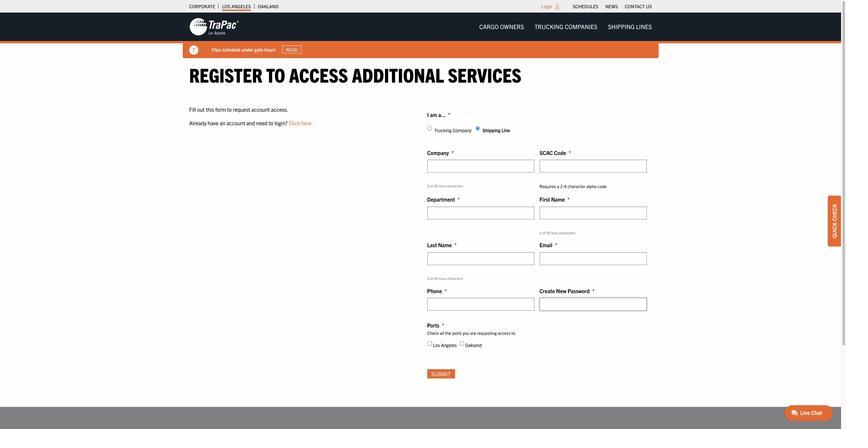 Task type: vqa. For each thing, say whether or not it's contained in the screenshot.
first '-' from the bottom
no



Task type: describe. For each thing, give the bounding box(es) containing it.
Shipping Line radio
[[476, 126, 480, 131]]

ports * check all the ports you are requesting access to.
[[427, 322, 516, 336]]

scac
[[540, 149, 553, 156]]

first name *
[[540, 196, 570, 203]]

* right email
[[555, 242, 558, 248]]

hours
[[264, 46, 276, 52]]

characters for company *
[[447, 184, 463, 188]]

max for last
[[439, 276, 446, 281]]

0 vertical spatial account
[[251, 106, 270, 113]]

* right last
[[455, 242, 457, 248]]

owners
[[500, 23, 524, 30]]

access
[[289, 62, 348, 87]]

contact us
[[625, 3, 652, 9]]

additional
[[352, 62, 444, 87]]

max for first
[[552, 230, 558, 235]]

news
[[606, 3, 618, 9]]

lines
[[636, 23, 652, 30]]

los angeles inside register to access additional services main content
[[433, 342, 457, 348]]

* right department on the top right of page
[[458, 196, 460, 203]]

department *
[[427, 196, 460, 203]]

requires a 2-4 character alpha code
[[540, 184, 607, 189]]

have
[[208, 120, 219, 126]]

phone *
[[427, 288, 447, 294]]

click
[[289, 120, 300, 126]]

light image
[[555, 4, 560, 9]]

form
[[215, 106, 226, 113]]

line
[[502, 127, 510, 133]]

phone
[[427, 288, 442, 294]]

flips
[[212, 46, 221, 52]]

1 vertical spatial to
[[227, 106, 232, 113]]

and
[[246, 120, 255, 126]]

quick check link
[[828, 196, 841, 247]]

cargo owners
[[479, 23, 524, 30]]

schedules
[[573, 3, 599, 9]]

a
[[557, 184, 559, 189]]

shipping for shipping line
[[483, 127, 501, 133]]

schedule
[[222, 46, 241, 52]]

scac code *
[[540, 149, 571, 156]]

first
[[540, 196, 550, 203]]

cargo
[[479, 23, 499, 30]]

shipping lines link
[[603, 20, 657, 33]]

already have an account and need to login? click here.
[[189, 120, 313, 126]]

access
[[498, 330, 511, 336]]

requesting
[[477, 330, 497, 336]]

corporate
[[189, 3, 215, 9]]

quick check
[[832, 204, 838, 238]]

fill
[[189, 106, 196, 113]]

to.
[[512, 330, 516, 336]]

4
[[564, 184, 567, 189]]

angeles inside register to access additional services main content
[[441, 342, 457, 348]]

flips schedule under gate hours
[[212, 46, 276, 52]]

login link
[[542, 3, 553, 9]]

characters for last name *
[[447, 276, 463, 281]]

Los Angeles checkbox
[[428, 341, 432, 346]]

create new password *
[[540, 288, 595, 294]]

last name *
[[427, 242, 457, 248]]

under
[[242, 46, 253, 52]]

create
[[540, 288, 555, 294]]

contact
[[625, 3, 645, 9]]

trucking company
[[435, 127, 472, 133]]

register
[[189, 62, 262, 87]]

1 vertical spatial company
[[427, 149, 449, 156]]

check inside quick check link
[[832, 204, 838, 221]]

1 vertical spatial account
[[227, 120, 245, 126]]

los inside register to access additional services main content
[[433, 342, 440, 348]]

a...
[[438, 111, 446, 118]]

are
[[470, 330, 476, 336]]

you
[[463, 330, 469, 336]]

shipping line
[[483, 127, 510, 133]]

services
[[448, 62, 522, 87]]

fill out this form to request account access.
[[189, 106, 288, 113]]

banner containing cargo owners
[[0, 13, 846, 58]]

Trucking Company radio
[[428, 126, 432, 131]]

contact us link
[[625, 2, 652, 11]]

us
[[646, 3, 652, 9]]

requires
[[540, 184, 556, 189]]

last
[[427, 242, 437, 248]]

character
[[568, 184, 586, 189]]

already
[[189, 120, 207, 126]]

all
[[440, 330, 444, 336]]

* right the password
[[593, 288, 595, 294]]

access.
[[271, 106, 288, 113]]

* right the code
[[569, 149, 571, 156]]

quick
[[832, 222, 838, 238]]

0 for last name
[[427, 276, 429, 281]]

email
[[540, 242, 553, 248]]

register to access additional services main content
[[183, 62, 659, 387]]



Task type: locate. For each thing, give the bounding box(es) containing it.
los angeles link
[[222, 2, 251, 11]]

shipping
[[608, 23, 635, 30], [483, 127, 501, 133]]

1 vertical spatial max
[[552, 230, 558, 235]]

to right need
[[269, 120, 273, 126]]

50 up department on the top right of page
[[434, 184, 438, 188]]

max
[[439, 184, 446, 188], [552, 230, 558, 235], [439, 276, 446, 281]]

check
[[832, 204, 838, 221], [427, 330, 439, 336]]

1 vertical spatial los angeles
[[433, 342, 457, 348]]

1 vertical spatial trucking
[[435, 127, 452, 133]]

1 horizontal spatial oakland
[[465, 342, 482, 348]]

los up los angeles image at top
[[222, 3, 230, 9]]

alpha
[[587, 184, 597, 189]]

* right 'a...'
[[448, 111, 451, 118]]

2 vertical spatial 0 of 50 max characters
[[427, 276, 463, 281]]

0 vertical spatial los angeles
[[222, 3, 251, 9]]

1 vertical spatial los
[[433, 342, 440, 348]]

code
[[598, 184, 607, 189]]

company left shipping line 'radio'
[[453, 127, 472, 133]]

0 vertical spatial angeles
[[231, 3, 251, 9]]

banner
[[0, 13, 846, 58]]

menu bar inside banner
[[474, 20, 657, 33]]

None text field
[[540, 160, 647, 173], [540, 207, 647, 219], [540, 252, 647, 265], [427, 298, 534, 311], [540, 160, 647, 173], [540, 207, 647, 219], [540, 252, 647, 265], [427, 298, 534, 311]]

register to access additional services
[[189, 62, 522, 87]]

0 of 50 max characters for first name
[[540, 230, 576, 235]]

0 vertical spatial max
[[439, 184, 446, 188]]

0 horizontal spatial shipping
[[483, 127, 501, 133]]

trucking inside register to access additional services main content
[[435, 127, 452, 133]]

trucking down login link
[[535, 23, 564, 30]]

0 for company
[[427, 184, 429, 188]]

1 vertical spatial oakland
[[465, 342, 482, 348]]

* up all
[[442, 322, 444, 329]]

shipping down news
[[608, 23, 635, 30]]

oakland inside register to access additional services main content
[[465, 342, 482, 348]]

1 vertical spatial 0
[[540, 230, 542, 235]]

0 horizontal spatial trucking
[[435, 127, 452, 133]]

0 vertical spatial of
[[430, 184, 433, 188]]

0 up 'phone'
[[427, 276, 429, 281]]

los
[[222, 3, 230, 9], [433, 342, 440, 348]]

0 vertical spatial los
[[222, 3, 230, 9]]

none submit inside register to access additional services main content
[[427, 369, 455, 379]]

angeles left oakland link
[[231, 3, 251, 9]]

0 horizontal spatial account
[[227, 120, 245, 126]]

0 vertical spatial characters
[[447, 184, 463, 188]]

corporate link
[[189, 2, 215, 11]]

company *
[[427, 149, 454, 156]]

gate
[[255, 46, 263, 52]]

0 vertical spatial 50
[[434, 184, 438, 188]]

the
[[445, 330, 451, 336]]

check down ports
[[427, 330, 439, 336]]

50 up email *
[[547, 230, 551, 235]]

angeles down the
[[441, 342, 457, 348]]

* down trucking company
[[452, 149, 454, 156]]

2-
[[560, 184, 564, 189]]

oakland
[[258, 3, 279, 9], [465, 342, 482, 348]]

trucking for trucking companies
[[535, 23, 564, 30]]

trucking companies
[[535, 23, 598, 30]]

shipping inside banner
[[608, 23, 635, 30]]

shipping right shipping line 'radio'
[[483, 127, 501, 133]]

2 vertical spatial of
[[430, 276, 433, 281]]

1 horizontal spatial angeles
[[441, 342, 457, 348]]

los angeles down all
[[433, 342, 457, 348]]

oakland link
[[258, 2, 279, 11]]

need
[[256, 120, 268, 126]]

trucking for trucking company
[[435, 127, 452, 133]]

name right last
[[438, 242, 452, 248]]

read link
[[282, 46, 302, 54]]

email *
[[540, 242, 558, 248]]

1 horizontal spatial account
[[251, 106, 270, 113]]

1 vertical spatial shipping
[[483, 127, 501, 133]]

los angeles
[[222, 3, 251, 9], [433, 342, 457, 348]]

0 vertical spatial menu bar
[[570, 2, 656, 11]]

0 of 50 max characters up email *
[[540, 230, 576, 235]]

check inside ports * check all the ports you are requesting access to.
[[427, 330, 439, 336]]

name for last name
[[438, 242, 452, 248]]

* inside ports * check all the ports you are requesting access to.
[[442, 322, 444, 329]]

0 vertical spatial to
[[266, 62, 285, 87]]

here.
[[301, 120, 313, 126]]

max up department on the top right of page
[[439, 184, 446, 188]]

1 horizontal spatial los
[[433, 342, 440, 348]]

* right 'phone'
[[445, 288, 447, 294]]

0 of 50 max characters up phone *
[[427, 276, 463, 281]]

password
[[568, 288, 590, 294]]

read
[[286, 47, 298, 53]]

oakland right the oakland checkbox
[[465, 342, 482, 348]]

name
[[551, 196, 565, 203], [438, 242, 452, 248]]

characters for first name *
[[559, 230, 576, 235]]

shipping for shipping lines
[[608, 23, 635, 30]]

solid image
[[189, 46, 199, 55]]

angeles
[[231, 3, 251, 9], [441, 342, 457, 348]]

this
[[206, 106, 214, 113]]

2 vertical spatial to
[[269, 120, 273, 126]]

0 vertical spatial trucking
[[535, 23, 564, 30]]

menu bar
[[570, 2, 656, 11], [474, 20, 657, 33]]

1 vertical spatial 50
[[547, 230, 551, 235]]

1 horizontal spatial name
[[551, 196, 565, 203]]

0 vertical spatial company
[[453, 127, 472, 133]]

0 horizontal spatial company
[[427, 149, 449, 156]]

request
[[233, 106, 250, 113]]

out
[[197, 106, 205, 113]]

50 for last
[[434, 276, 438, 281]]

los angeles up los angeles image at top
[[222, 3, 251, 9]]

shipping lines
[[608, 23, 652, 30]]

None text field
[[427, 160, 534, 173], [427, 207, 534, 219], [427, 252, 534, 265], [427, 160, 534, 173], [427, 207, 534, 219], [427, 252, 534, 265]]

footer
[[0, 407, 841, 429]]

0 for first name
[[540, 230, 542, 235]]

2 vertical spatial characters
[[447, 276, 463, 281]]

an
[[220, 120, 226, 126]]

0 vertical spatial check
[[832, 204, 838, 221]]

ports
[[452, 330, 462, 336]]

0 up email
[[540, 230, 542, 235]]

0 vertical spatial 0 of 50 max characters
[[427, 184, 463, 188]]

company
[[453, 127, 472, 133], [427, 149, 449, 156]]

0 horizontal spatial name
[[438, 242, 452, 248]]

0 horizontal spatial los
[[222, 3, 230, 9]]

of up email
[[543, 230, 546, 235]]

schedules link
[[573, 2, 599, 11]]

50 for company
[[434, 184, 438, 188]]

of for first
[[543, 230, 546, 235]]

name for first name
[[551, 196, 565, 203]]

1 horizontal spatial trucking
[[535, 23, 564, 30]]

to right "form"
[[227, 106, 232, 113]]

menu bar containing cargo owners
[[474, 20, 657, 33]]

1 vertical spatial characters
[[559, 230, 576, 235]]

of for last
[[430, 276, 433, 281]]

characters
[[447, 184, 463, 188], [559, 230, 576, 235], [447, 276, 463, 281]]

50 for first
[[547, 230, 551, 235]]

los angeles image
[[189, 18, 239, 36]]

1 horizontal spatial check
[[832, 204, 838, 221]]

login?
[[275, 120, 288, 126]]

0 horizontal spatial los angeles
[[222, 3, 251, 9]]

0 of 50 max characters for last name
[[427, 276, 463, 281]]

0 up department on the top right of page
[[427, 184, 429, 188]]

cargo owners link
[[474, 20, 530, 33]]

of up 'phone'
[[430, 276, 433, 281]]

ports
[[427, 322, 440, 329]]

los inside los angeles link
[[222, 3, 230, 9]]

los right the los angeles "checkbox" in the bottom of the page
[[433, 342, 440, 348]]

0 of 50 max characters
[[427, 184, 463, 188], [540, 230, 576, 235], [427, 276, 463, 281]]

shipping inside register to access additional services main content
[[483, 127, 501, 133]]

1 horizontal spatial los angeles
[[433, 342, 457, 348]]

none password field inside register to access additional services main content
[[540, 298, 647, 311]]

* down requires a 2-4 character alpha code
[[568, 196, 570, 203]]

companies
[[565, 23, 598, 30]]

news link
[[606, 2, 618, 11]]

max up email *
[[552, 230, 558, 235]]

of up department on the top right of page
[[430, 184, 433, 188]]

2 vertical spatial max
[[439, 276, 446, 281]]

department
[[427, 196, 455, 203]]

0
[[427, 184, 429, 188], [540, 230, 542, 235], [427, 276, 429, 281]]

0 vertical spatial 0
[[427, 184, 429, 188]]

i
[[427, 111, 429, 118]]

i am a... *
[[427, 111, 451, 118]]

account right an on the top left of page
[[227, 120, 245, 126]]

1 vertical spatial check
[[427, 330, 439, 336]]

0 of 50 max characters up department *
[[427, 184, 463, 188]]

company down trucking company radio at the right of page
[[427, 149, 449, 156]]

50 up phone *
[[434, 276, 438, 281]]

account up need
[[251, 106, 270, 113]]

1 vertical spatial 0 of 50 max characters
[[540, 230, 576, 235]]

0 vertical spatial shipping
[[608, 23, 635, 30]]

1 horizontal spatial shipping
[[608, 23, 635, 30]]

menu bar containing schedules
[[570, 2, 656, 11]]

1 vertical spatial name
[[438, 242, 452, 248]]

0 horizontal spatial angeles
[[231, 3, 251, 9]]

2 vertical spatial 0
[[427, 276, 429, 281]]

max for company
[[439, 184, 446, 188]]

of for company
[[430, 184, 433, 188]]

click here. link
[[289, 120, 313, 126]]

1 vertical spatial menu bar
[[474, 20, 657, 33]]

check up quick
[[832, 204, 838, 221]]

to
[[266, 62, 285, 87], [227, 106, 232, 113], [269, 120, 273, 126]]

max up phone *
[[439, 276, 446, 281]]

0 vertical spatial oakland
[[258, 3, 279, 9]]

None submit
[[427, 369, 455, 379]]

0 of 50 max characters for company
[[427, 184, 463, 188]]

code
[[554, 149, 566, 156]]

to down hours on the left top
[[266, 62, 285, 87]]

trucking right trucking company radio at the right of page
[[435, 127, 452, 133]]

new
[[556, 288, 567, 294]]

0 horizontal spatial oakland
[[258, 3, 279, 9]]

None password field
[[540, 298, 647, 311]]

2 vertical spatial 50
[[434, 276, 438, 281]]

0 vertical spatial name
[[551, 196, 565, 203]]

1 vertical spatial of
[[543, 230, 546, 235]]

Oakland checkbox
[[460, 341, 464, 346]]

oakland right los angeles link
[[258, 3, 279, 9]]

of
[[430, 184, 433, 188], [543, 230, 546, 235], [430, 276, 433, 281]]

1 vertical spatial angeles
[[441, 342, 457, 348]]

50
[[434, 184, 438, 188], [547, 230, 551, 235], [434, 276, 438, 281]]

0 horizontal spatial check
[[427, 330, 439, 336]]

login
[[542, 3, 553, 9]]

trucking
[[535, 23, 564, 30], [435, 127, 452, 133]]

am
[[430, 111, 437, 118]]

1 horizontal spatial company
[[453, 127, 472, 133]]

trucking companies link
[[530, 20, 603, 33]]

name down a
[[551, 196, 565, 203]]



